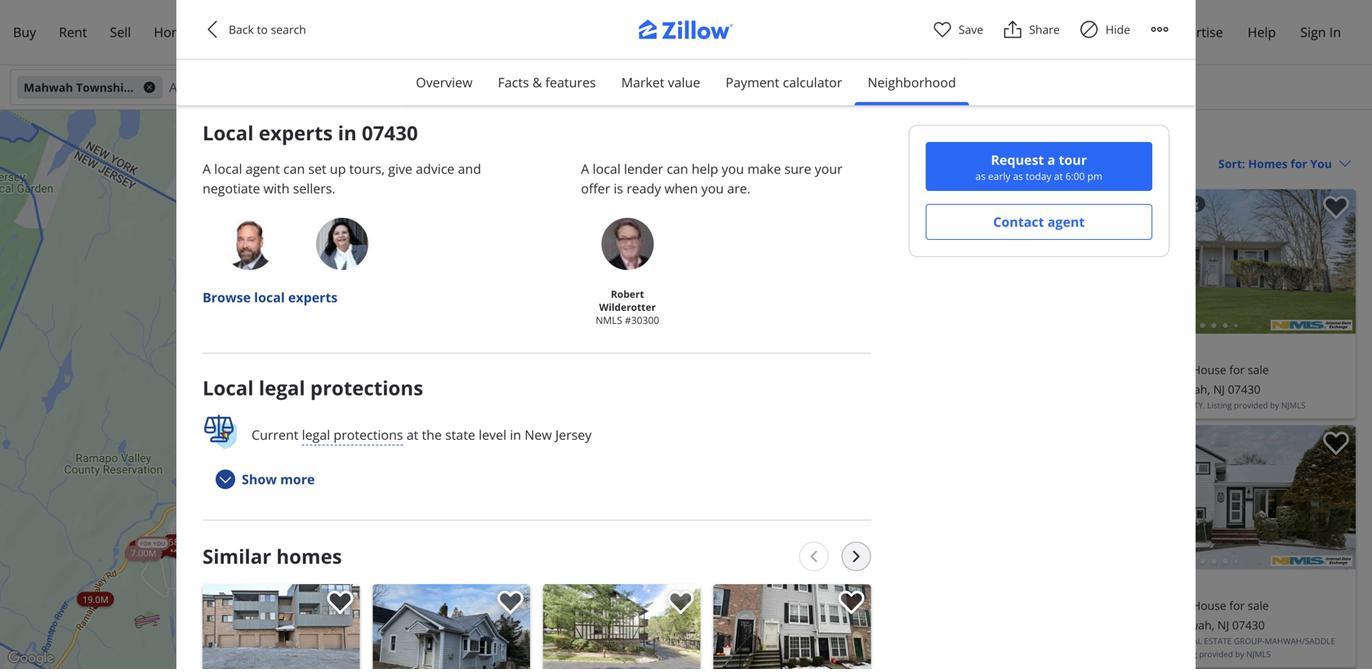 Task type: describe. For each thing, give the bounding box(es) containing it.
2 horizontal spatial for
[[437, 440, 449, 448]]

you for 7.00m
[[153, 540, 165, 548]]

williams
[[1106, 400, 1143, 411]]

manage
[[1047, 23, 1095, 41]]

report a map error link
[[687, 660, 755, 670]]

neighborhood button
[[855, 60, 969, 105]]

local experts in 07430
[[203, 120, 418, 146]]

christie's international real estate group-mahwah/saddle river regional office
[[1076, 636, 1336, 660]]

1 vertical spatial at
[[407, 426, 418, 444]]

by for 10 farmstead rd, mahwah, nj 07430
[[845, 649, 855, 660]]

368k
[[479, 433, 500, 445]]

listing inside 21 bayberry dr, mahwah, nj 07430 keller williams valley realty . listing provided by njmls
[[1208, 400, 1232, 411]]

agent finder link
[[242, 13, 340, 51]]

list item containing robert wilderotter nmls #30300
[[588, 218, 668, 327]]

1 horizontal spatial &
[[1042, 126, 1054, 148]]

21 bayberry dr, mahwah, nj 07430 image
[[1069, 190, 1356, 334]]

ct, for 22
[[1149, 618, 1163, 634]]

local agents list
[[203, 218, 493, 288]]

a for a local agent can set up tours, give advice and negotiate with sellers.
[[203, 160, 211, 178]]

10 farmstead rd, mahwah, nj 07430 link
[[783, 616, 1056, 636]]

at inside request a tour as early as today at 6:00 pm
[[1054, 170, 1063, 183]]

value
[[668, 74, 700, 91]]

off market for alexandra
[[224, 11, 281, 27]]

convenient to shopping
[[1082, 197, 1199, 211]]

local for negotiate
[[214, 160, 242, 178]]

robert wilderotter nmls #30300
[[596, 288, 659, 327]]

925k link
[[146, 542, 178, 556]]

off market for devine
[[735, 11, 792, 27]]

tour
[[186, 537, 202, 545]]

22 alexandra ct, mahwah, nj 07430 link
[[1076, 616, 1350, 636]]

new
[[300, 564, 313, 572]]

0 vertical spatial experts
[[259, 120, 333, 146]]

back to search link
[[203, 20, 325, 39]]

share
[[1029, 22, 1060, 37]]

0 vertical spatial you
[[722, 160, 744, 178]]

set
[[308, 160, 327, 178]]

- house for sale for 21 bayberry dr, mahwah, nj 07430
[[1186, 362, 1269, 378]]

mahwah township nj real estate & homes for sale
[[776, 126, 1180, 148]]

christie's
[[1076, 636, 1116, 647]]

1 listing provided by njmls image from the top
[[1271, 320, 1353, 331]]

1 vertical spatial experts
[[288, 289, 338, 306]]

overview
[[416, 74, 473, 91]]

contact agent button
[[926, 204, 1153, 240]]

legal protection image
[[203, 415, 239, 451]]

terms
[[630, 660, 653, 670]]

current legal protections at the state level in new jersey
[[252, 426, 592, 444]]

similar
[[203, 544, 271, 570]]

1 horizontal spatial in
[[510, 426, 521, 444]]

rent
[[59, 23, 87, 41]]

give
[[388, 160, 413, 178]]

1 vertical spatial you
[[702, 180, 724, 197]]

mahwah, for 20 alexandra ct, mahwah, nj 07430
[[299, 0, 348, 7]]

alpine
[[1020, 636, 1048, 647]]

to for convenient
[[1141, 197, 1151, 211]]

calculator
[[783, 74, 843, 91]]

njmls inside 21 bayberry dr, mahwah, nj 07430 keller williams valley realty . listing provided by njmls
[[1282, 400, 1306, 411]]

nj for 22 alexandra ct, mahwah, nj 07430
[[1218, 618, 1230, 634]]

311 mark twain way, mahwah twp., nj 07430-3474 image
[[543, 585, 701, 670]]

loans
[[194, 23, 230, 41]]

save this home image for 22 alexandra ct, mahwah, nj 07430
[[1323, 432, 1350, 456]]

up
[[330, 160, 346, 178]]

. listing provided by njmls for ct,
[[1168, 649, 1271, 660]]

new
[[525, 426, 552, 444]]

. inside 21 bayberry dr, mahwah, nj 07430 keller williams valley realty . listing provided by njmls
[[1203, 400, 1205, 411]]

tour
[[1059, 151, 1087, 169]]

property images, use arrow keys to navigate, image 1 of 45 group
[[776, 426, 1063, 574]]

listing for 22 alexandra ct, mahwah, nj 07430
[[1173, 649, 1197, 660]]

today
[[1026, 170, 1052, 183]]

share image
[[1003, 20, 1023, 39]]

off for alexandra
[[224, 11, 240, 27]]

township for mahwah township nj
[[76, 80, 131, 95]]

protections for current legal protections at the state level in new jersey
[[334, 426, 403, 444]]

save this home image for 21 bayberry dr, mahwah, nj 07430
[[1323, 196, 1350, 220]]

2 list from the top
[[196, 578, 878, 670]]

22 alexandra ct, mahwah, nj 07430 image
[[1069, 426, 1356, 570]]

main navigation
[[0, 0, 1372, 270]]

tours,
[[349, 160, 385, 178]]

nj for 21 bayberry dr, mahwah, nj 07430 keller williams valley realty . listing provided by njmls
[[1214, 382, 1225, 397]]

10 farmstead rd, mahwah, nj 07430 image
[[776, 426, 1063, 570]]

units
[[189, 542, 210, 554]]

property images, use arrow keys to navigate, image 1 of 22 group
[[1069, 190, 1356, 338]]

rentals
[[1099, 23, 1144, 41]]

real
[[1183, 636, 1202, 647]]

for you 7.00m
[[131, 540, 165, 560]]

robert
[[611, 288, 644, 301]]

show more
[[242, 471, 315, 489]]

a for request
[[1048, 151, 1056, 169]]

properties
[[832, 636, 879, 647]]

399k
[[403, 347, 424, 359]]

375k
[[283, 571, 304, 583]]

plus image
[[720, 588, 737, 605]]

825k link
[[348, 350, 393, 365]]

sell
[[110, 23, 131, 41]]

international inside the christie's international real estate group-mahwah/saddle river regional office
[[1119, 636, 1181, 647]]

provided inside 21 bayberry dr, mahwah, nj 07430 keller williams valley realty . listing provided by njmls
[[1234, 400, 1268, 411]]

show
[[242, 471, 277, 489]]

dr, for bayberry
[[1143, 382, 1159, 397]]

valley
[[1145, 400, 1173, 411]]

hide image
[[1080, 20, 1099, 39]]

state
[[445, 426, 475, 444]]

for you 450k
[[369, 377, 399, 396]]

facts & features button
[[485, 60, 609, 105]]

provided for 10 farmstead rd, mahwah, nj 07430
[[809, 649, 843, 660]]

07430 for 21 bayberry dr, mahwah, nj 07430 keller williams valley realty . listing provided by njmls
[[1228, 382, 1261, 397]]

for you
[[437, 440, 463, 448]]

sellers.
[[293, 180, 336, 197]]

provided for 22 alexandra ct, mahwah, nj 07430
[[1199, 649, 1233, 660]]

--
[[865, 598, 873, 614]]

chevron right image inside 'property images, use arrow keys to navigate, image 1 of 50' group
[[1035, 252, 1055, 272]]

advice
[[416, 160, 455, 178]]

more image
[[1150, 20, 1170, 39]]

browse local experts
[[203, 289, 338, 306]]

mahwah for mahwah township nj real estate & homes for sale
[[776, 126, 844, 148]]

report
[[687, 660, 711, 670]]

property images, use arrow keys to navigate, image 1 of 39 group
[[1069, 426, 1356, 574]]

filters element
[[0, 65, 1372, 110]]

sign
[[1301, 23, 1326, 41]]

ready
[[627, 180, 661, 197]]

a local agent can set up tours, give advice and negotiate with sellers.
[[203, 160, 481, 197]]

homes
[[276, 544, 342, 570]]

1 chevron down image from the left
[[431, 81, 444, 94]]

and
[[458, 160, 481, 178]]

manage rentals link
[[1035, 13, 1155, 51]]

data
[[549, 660, 565, 670]]

negotiate
[[203, 180, 260, 197]]

2 units link
[[163, 541, 216, 556]]

keyboard shortcuts
[[450, 660, 521, 670]]

of
[[655, 660, 662, 670]]

njmls for 10 farmstead rd, mahwah, nj 07430
[[857, 649, 881, 660]]

sale for 21 bayberry dr, mahwah, nj 07430
[[1248, 362, 1269, 378]]

6:00
[[1066, 170, 1085, 183]]

825k
[[366, 351, 387, 364]]

main content containing mahwah township nj real estate & homes for sale
[[760, 110, 1372, 670]]

& inside button
[[533, 74, 542, 91]]

local for local legal protections
[[203, 375, 254, 402]]

darlington ridge, mahwah, nj 07430 image
[[714, 585, 871, 670]]

off for devine
[[735, 11, 752, 27]]

2 agent image image from the left
[[316, 218, 368, 270]]

10 ba
[[824, 598, 853, 614]]

ct, for 20
[[282, 0, 296, 7]]

0 horizontal spatial in
[[338, 120, 357, 146]]

market inside button
[[621, 74, 665, 91]]

for you link
[[422, 439, 466, 461]]

nj for 10 farmstead rd, mahwah, nj 07430
[[930, 618, 942, 634]]

21
[[1076, 382, 1089, 397]]

market for devine
[[755, 11, 792, 27]]

9 aspen ct, mahwah, nj 07430 image
[[776, 190, 1063, 334]]

a for a local lender can help you make sure your offer is ready when you are.
[[581, 160, 589, 178]]

368k link
[[473, 431, 506, 446]]

a for report
[[713, 660, 718, 670]]

1102 hilltop rd, mahwah twp., nj 07430-2231 image
[[203, 585, 360, 670]]

new 375k
[[283, 564, 313, 583]]

by for 22 alexandra ct, mahwah, nj 07430
[[1236, 649, 1245, 660]]

remove tag image
[[143, 81, 156, 94]]

22 alexandra ct, mahwah, nj 07430
[[1076, 618, 1265, 634]]

nj for 31 devine dr, mahwah, nj 07430
[[847, 0, 858, 7]]

neighborhood
[[868, 74, 956, 91]]

google image
[[4, 649, 58, 670]]

robert wilderotter image
[[602, 218, 654, 270]]

home loans link
[[142, 13, 242, 51]]

for for 7.00m
[[140, 540, 152, 548]]

2 vertical spatial chevron down image
[[679, 636, 690, 647]]

regional
[[1100, 649, 1140, 660]]



Task type: vqa. For each thing, say whether or not it's contained in the screenshot.
10
yes



Task type: locate. For each thing, give the bounding box(es) containing it.
1 vertical spatial mahwah
[[776, 126, 844, 148]]

for for 450k
[[373, 377, 385, 384]]

0 vertical spatial &
[[533, 74, 542, 91]]

1 a from the left
[[203, 160, 211, 178]]

505k link
[[299, 514, 332, 529]]

main content
[[760, 110, 1372, 670]]

mahwah inside main content
[[776, 126, 844, 148]]

mahwah,
[[299, 0, 348, 7], [795, 0, 844, 7], [1162, 382, 1211, 397], [878, 618, 927, 634], [1166, 618, 1215, 634]]

10 for 10 farmstead rd, mahwah, nj 07430
[[783, 618, 796, 634]]

as left early on the top right
[[976, 170, 986, 183]]

1 horizontal spatial ct,
[[1149, 618, 1163, 634]]

legal up current
[[259, 375, 305, 402]]

devine
[[736, 0, 773, 7]]

can for when
[[667, 160, 688, 178]]

market
[[243, 11, 281, 27], [755, 11, 792, 27], [621, 74, 665, 91]]

1 - house for sale from the top
[[1186, 362, 1269, 378]]

0 vertical spatial at
[[1054, 170, 1063, 183]]

estate
[[989, 126, 1038, 148]]

. right the realty-
[[1048, 636, 1050, 647]]

. down 22 alexandra ct, mahwah, nj 07430
[[1168, 649, 1171, 660]]

alexandra for 22
[[1092, 618, 1146, 634]]

can left the set
[[283, 160, 305, 178]]

house for 21 bayberry dr, mahwah, nj 07430
[[1193, 362, 1227, 378]]

& right facts
[[533, 74, 542, 91]]

terms of use
[[630, 660, 678, 670]]

listing for 10 farmstead rd, mahwah, nj 07430
[[783, 649, 807, 660]]

10 farmstead rd, mahwah, nj 07430
[[783, 618, 978, 634]]

report a map error
[[687, 660, 755, 670]]

njmls for 22 alexandra ct, mahwah, nj 07430
[[1247, 649, 1271, 660]]

for up 22 alexandra ct, mahwah, nj 07430 link
[[1230, 598, 1245, 614]]

0 horizontal spatial a
[[713, 660, 718, 670]]

585k link
[[163, 535, 195, 550]]

585k
[[169, 536, 190, 549]]

for for 22 alexandra ct, mahwah, nj 07430
[[1230, 598, 1245, 614]]

ct, up office
[[1149, 618, 1163, 634]]

dr,
[[776, 0, 792, 7], [1143, 382, 1159, 397]]

1 list from the top
[[196, 0, 878, 72]]

chevron left image
[[807, 551, 820, 564]]

0 horizontal spatial as
[[976, 170, 986, 183]]

browse
[[203, 289, 251, 306]]

in
[[1330, 23, 1341, 41]]

0 horizontal spatial dr,
[[776, 0, 792, 7]]

0 vertical spatial chevron left image
[[203, 20, 222, 39]]

ct, inside 20 alexandra ct, mahwah, nj 07430
[[282, 0, 296, 7]]

results
[[792, 155, 830, 171]]

more
[[280, 471, 315, 489]]

off market
[[224, 11, 281, 27], [735, 11, 792, 27]]

07430 inside 20 alexandra ct, mahwah, nj 07430
[[224, 11, 256, 27]]

1 vertical spatial to
[[1141, 197, 1151, 211]]

in left new
[[510, 426, 521, 444]]

alexandra for 20
[[225, 0, 279, 7]]

2 horizontal spatial .
[[1203, 400, 1205, 411]]

chevron right image
[[1328, 252, 1348, 272], [1328, 488, 1348, 508], [850, 551, 863, 564]]

lender
[[624, 160, 663, 178]]

are.
[[727, 180, 751, 197]]

0 horizontal spatial local
[[214, 160, 242, 178]]

925k
[[151, 543, 172, 555]]

list item
[[588, 218, 668, 327]]

0 horizontal spatial chevron down image
[[679, 636, 690, 647]]

2 horizontal spatial njmls
[[1282, 400, 1306, 411]]

21 bayberry dr, mahwah, nj 07430 keller williams valley realty . listing provided by njmls
[[1076, 382, 1306, 411]]

0 vertical spatial for
[[1230, 362, 1245, 378]]

local
[[203, 120, 254, 146], [203, 375, 254, 402]]

chevron left image down convenient
[[1078, 252, 1097, 272]]

with
[[264, 180, 290, 197]]

chevron left image
[[203, 20, 222, 39], [1078, 252, 1097, 272]]

430k
[[298, 565, 319, 577]]

0 horizontal spatial chevron right image
[[221, 164, 241, 183]]

2 local from the top
[[203, 375, 254, 402]]

convenient
[[1082, 197, 1138, 211]]

rd,
[[858, 618, 875, 634]]

list
[[196, 0, 878, 72], [196, 578, 878, 670]]

for for 21 bayberry dr, mahwah, nj 07430
[[1230, 362, 1245, 378]]

0 horizontal spatial listing
[[783, 649, 807, 660]]

for inside for you 7.00m
[[140, 540, 152, 548]]

buy
[[13, 23, 36, 41]]

0 vertical spatial you
[[386, 377, 399, 384]]

contact
[[993, 213, 1044, 231]]

. for 22 alexandra ct, mahwah, nj 07430
[[1168, 649, 1171, 660]]

township for mahwah township nj real estate & homes for sale
[[848, 126, 924, 148]]

07430 for 10 farmstead rd, mahwah, nj 07430
[[945, 618, 978, 634]]

6 bds
[[783, 598, 812, 614]]

1 horizontal spatial township
[[848, 126, 924, 148]]

10 down 6
[[783, 618, 796, 634]]

1 horizontal spatial chevron right image
[[1035, 252, 1055, 272]]

0 vertical spatial chevron down image
[[811, 81, 824, 94]]

ct, up search
[[282, 0, 296, 7]]

10 for 10 ba
[[824, 598, 837, 614]]

1 horizontal spatial a
[[581, 160, 589, 178]]

dr, inside 21 bayberry dr, mahwah, nj 07430 keller williams valley realty . listing provided by njmls
[[1143, 382, 1159, 397]]

skip link list tab list
[[403, 60, 969, 106]]

chevron down image left market value button
[[585, 81, 598, 94]]

market value
[[621, 74, 700, 91]]

2 as from the left
[[1013, 170, 1023, 183]]

2 chevron down image from the left
[[585, 81, 598, 94]]

map
[[531, 660, 547, 670]]

jersey
[[555, 426, 592, 444]]

a inside a local lender can help you make sure your offer is ready when you are.
[[581, 160, 589, 178]]

heart image
[[933, 20, 952, 39]]

as
[[976, 170, 986, 183], [1013, 170, 1023, 183]]

mahwah, inside 31 devine dr, mahwah, nj 07430
[[795, 0, 844, 7]]

for up 21 bayberry dr, mahwah, nj 07430 link at the bottom right of the page
[[1230, 362, 1245, 378]]

international up office
[[1119, 636, 1181, 647]]

a local lender can help you make sure your offer is ready when you are.
[[581, 160, 843, 197]]

house up 21 bayberry dr, mahwah, nj 07430 link at the bottom right of the page
[[1193, 362, 1227, 378]]

local for local experts in 07430
[[203, 120, 254, 146]]

you inside for you 7.00m
[[153, 540, 165, 548]]

listing provided by njmls image
[[1271, 320, 1353, 331], [1271, 556, 1353, 567]]

can up "when"
[[667, 160, 688, 178]]

by
[[1270, 400, 1280, 411], [845, 649, 855, 660], [1236, 649, 1245, 660]]

for
[[1230, 362, 1245, 378], [1230, 598, 1245, 614]]

buy link
[[2, 13, 48, 51]]

1 horizontal spatial listing
[[1173, 649, 1197, 660]]

0 horizontal spatial chevron down image
[[431, 81, 444, 94]]

1 local from the top
[[203, 120, 254, 146]]

can for sellers.
[[283, 160, 305, 178]]

request
[[991, 151, 1044, 169]]

by down group-
[[1236, 649, 1245, 660]]

07430 for 22 alexandra ct, mahwah, nj 07430
[[1233, 618, 1265, 634]]

provided down estate in the right of the page
[[1199, 649, 1233, 660]]

1 vertical spatial chevron right image
[[1035, 252, 1055, 272]]

6
[[783, 598, 789, 614]]

local right browse
[[254, 289, 285, 306]]

can inside a local lender can help you make sure your offer is ready when you are.
[[667, 160, 688, 178]]

pm
[[1088, 170, 1103, 183]]

a left map on the right bottom
[[713, 660, 718, 670]]

local up legal protection 'icon'
[[203, 375, 254, 402]]

chevron left image inside property images, use arrow keys to navigate, image 1 of 22 group
[[1078, 252, 1097, 272]]

chevron right image inside main navigation
[[221, 164, 241, 183]]

overview button
[[403, 60, 486, 105]]

2 - house for sale from the top
[[1186, 598, 1269, 614]]

1 vertical spatial a
[[713, 660, 718, 670]]

0 horizontal spatial international
[[925, 636, 987, 647]]

1 horizontal spatial njmls
[[1247, 649, 1271, 660]]

protections down 450k
[[334, 426, 403, 444]]

payment calculator
[[726, 74, 843, 91]]

in up up
[[338, 120, 357, 146]]

as down request
[[1013, 170, 1023, 183]]

2 listing provided by njmls image from the top
[[1271, 556, 1353, 567]]

0 horizontal spatial a
[[203, 160, 211, 178]]

home image
[[20, 86, 56, 122]]

1 horizontal spatial by
[[1236, 649, 1245, 660]]

10 left ba
[[824, 598, 837, 614]]

2 house from the top
[[1193, 598, 1227, 614]]

local up negotiate
[[203, 120, 254, 146]]

0 horizontal spatial 10
[[783, 618, 796, 634]]

alexandra up christie's
[[1092, 618, 1146, 634]]

international down 10 farmstead rd, mahwah, nj 07430 link on the bottom right of the page
[[925, 636, 987, 647]]

#30300
[[625, 314, 659, 327]]

2 off from the left
[[735, 11, 752, 27]]

mahwah inside "filters" element
[[24, 80, 73, 95]]

mahwah, for 22 alexandra ct, mahwah, nj 07430
[[1166, 618, 1215, 634]]

1 vertical spatial list
[[196, 578, 878, 670]]

2 vertical spatial you
[[153, 540, 165, 548]]

1 horizontal spatial agent image image
[[316, 218, 368, 270]]

22
[[1076, 618, 1089, 634]]

0 horizontal spatial alexandra
[[225, 0, 279, 7]]

2 a from the left
[[581, 160, 589, 178]]

by inside . listing provided by njmls
[[845, 649, 855, 660]]

protections
[[310, 375, 423, 402], [334, 426, 403, 444]]

0 horizontal spatial &
[[533, 74, 542, 91]]

mahwah, for 21 bayberry dr, mahwah, nj 07430 keller williams valley realty . listing provided by njmls
[[1162, 382, 1211, 397]]

market for alexandra
[[243, 11, 281, 27]]

1 house from the top
[[1193, 362, 1227, 378]]

dr, inside 31 devine dr, mahwah, nj 07430
[[776, 0, 792, 7]]

the
[[422, 426, 442, 444]]

a inside a local agent can set up tours, give advice and negotiate with sellers.
[[203, 160, 211, 178]]

sale up group-
[[1248, 598, 1269, 614]]

1 horizontal spatial chevron down image
[[585, 81, 598, 94]]

20 alexandra ct, mahwah, nj 07430
[[209, 0, 348, 27]]

dr, right devine
[[776, 0, 792, 7]]

2 save this home image from the top
[[1323, 432, 1350, 456]]

use
[[664, 660, 678, 670]]

0 horizontal spatial you
[[153, 540, 165, 548]]

2 horizontal spatial you
[[450, 440, 463, 448]]

sale for 22 alexandra ct, mahwah, nj 07430
[[1248, 598, 1269, 614]]

1 horizontal spatial provided
[[1199, 649, 1233, 660]]

0 vertical spatial list
[[196, 0, 878, 72]]

1 horizontal spatial at
[[1054, 170, 1063, 183]]

chevron down image inside "filters" element
[[811, 81, 824, 94]]

2 can from the left
[[667, 160, 688, 178]]

- house for sale for 22 alexandra ct, mahwah, nj 07430
[[1186, 598, 1269, 614]]

property images, use arrow keys to navigate, image 1 of 50 group
[[776, 190, 1063, 334]]

agent down 6:00
[[1048, 213, 1085, 231]]

mahwah, right devine
[[795, 0, 844, 7]]

1 off market from the left
[[224, 11, 281, 27]]

mahwah, inside 21 bayberry dr, mahwah, nj 07430 keller williams valley realty . listing provided by njmls
[[1162, 382, 1211, 397]]

you up are.
[[722, 160, 744, 178]]

1 horizontal spatial chevron left image
[[1078, 252, 1097, 272]]

alexandra up back
[[225, 0, 279, 7]]

save this home image
[[1323, 196, 1350, 220], [1323, 432, 1350, 456]]

you for 450k
[[386, 377, 399, 384]]

agent finder
[[253, 23, 328, 41]]

provided down 21 bayberry dr, mahwah, nj 07430 link at the bottom right of the page
[[1234, 400, 1268, 411]]

by down 21 bayberry dr, mahwah, nj 07430 link at the bottom right of the page
[[1270, 400, 1280, 411]]

to left "shopping"
[[1141, 197, 1151, 211]]

0 vertical spatial local
[[203, 120, 254, 146]]

mahwah, up sotheby's
[[878, 618, 927, 634]]

0 vertical spatial dr,
[[776, 0, 792, 7]]

0 horizontal spatial . listing provided by njmls
[[783, 636, 1050, 660]]

agent image image
[[223, 218, 275, 270], [316, 218, 368, 270]]

local inside browse local experts link
[[254, 289, 285, 306]]

2 international from the left
[[1119, 636, 1181, 647]]

experts down "local agents" 'list'
[[288, 289, 338, 306]]

experts up the set
[[259, 120, 333, 146]]

mahwah, up finder
[[299, 0, 348, 7]]

0 horizontal spatial ct,
[[282, 0, 296, 7]]

mahwah for mahwah township nj
[[24, 80, 73, 95]]

0 horizontal spatial off market
[[224, 11, 281, 27]]

for inside for you 450k
[[373, 377, 385, 384]]

- house for sale
[[1186, 362, 1269, 378], [1186, 598, 1269, 614]]

local up negotiate
[[214, 160, 242, 178]]

2 vertical spatial chevron right image
[[850, 551, 863, 564]]

features
[[546, 74, 596, 91]]

by down properties
[[845, 649, 855, 660]]

mahwah, for 10 farmstead rd, mahwah, nj 07430
[[878, 618, 927, 634]]

2 horizontal spatial provided
[[1234, 400, 1268, 411]]

real
[[951, 126, 984, 148]]

1 save this home image from the top
[[1323, 196, 1350, 220]]

0 vertical spatial a
[[1048, 151, 1056, 169]]

dr, for devine
[[776, 0, 792, 7]]

chevron right image
[[221, 164, 241, 183], [1035, 252, 1055, 272]]

local inside a local agent can set up tours, give advice and negotiate with sellers.
[[214, 160, 242, 178]]

119 airmont ave, mahwah twp., nj 07430-1959 image
[[373, 585, 530, 670]]

to right back
[[257, 22, 268, 37]]

0 horizontal spatial to
[[257, 22, 268, 37]]

chevron right image down contact agent button at the top right
[[1035, 252, 1055, 272]]

international
[[925, 636, 987, 647], [1119, 636, 1181, 647]]

local up 'offer'
[[593, 160, 621, 178]]

1 horizontal spatial a
[[1048, 151, 1056, 169]]

0 horizontal spatial provided
[[809, 649, 843, 660]]

nj for 20 alexandra ct, mahwah, nj 07430
[[209, 11, 221, 27]]

chevron right image left the with
[[221, 164, 241, 183]]

0 vertical spatial mahwah
[[24, 80, 73, 95]]

finder
[[292, 23, 328, 41]]

mahwah down buy link
[[24, 80, 73, 95]]

0 vertical spatial in
[[338, 120, 357, 146]]

0 horizontal spatial agent image image
[[223, 218, 275, 270]]

0 vertical spatial to
[[257, 22, 268, 37]]

0 horizontal spatial for
[[140, 540, 152, 548]]

1 international from the left
[[925, 636, 987, 647]]

07430 for 31 devine dr, mahwah, nj 07430
[[720, 11, 753, 27]]

facts & features
[[498, 74, 596, 91]]

1 vertical spatial &
[[1042, 126, 1054, 148]]

1 off from the left
[[224, 11, 240, 27]]

mahwah up the results
[[776, 126, 844, 148]]

& up request a tour as early as today at 6:00 pm
[[1042, 126, 1054, 148]]

to for back
[[257, 22, 268, 37]]

0 horizontal spatial agent
[[246, 160, 280, 178]]

1 vertical spatial chevron down image
[[1339, 157, 1352, 170]]

chevron left image down the 20 at left top
[[203, 20, 222, 39]]

map
[[720, 660, 736, 670]]

browse local experts link
[[203, 288, 338, 308]]

0 vertical spatial chevron right image
[[221, 164, 241, 183]]

you down "help"
[[702, 180, 724, 197]]

$6,995,000
[[783, 575, 867, 598]]

0 horizontal spatial .
[[1048, 636, 1050, 647]]

. inside . listing provided by njmls
[[1048, 636, 1050, 647]]

0 horizontal spatial off
[[224, 11, 240, 27]]

save this home button
[[1017, 190, 1063, 235], [1310, 190, 1356, 235], [1310, 426, 1356, 471]]

local for is
[[593, 160, 621, 178]]

1 as from the left
[[976, 170, 986, 183]]

bds
[[792, 598, 812, 614]]

save this home button for 22 alexandra ct, mahwah, nj 07430
[[1310, 426, 1356, 471]]

listing
[[1208, 400, 1232, 411], [783, 649, 807, 660], [1173, 649, 1197, 660]]

2 sale from the top
[[1248, 598, 1269, 614]]

1 horizontal spatial off
[[735, 11, 752, 27]]

legal right current
[[302, 426, 330, 444]]

a up 'offer'
[[581, 160, 589, 178]]

1 horizontal spatial mahwah
[[776, 126, 844, 148]]

07430 for 20 alexandra ct, mahwah, nj 07430
[[224, 11, 256, 27]]

by inside 21 bayberry dr, mahwah, nj 07430 keller williams valley realty . listing provided by njmls
[[1270, 400, 1280, 411]]

early
[[988, 170, 1011, 183]]

19.0m link
[[77, 593, 114, 607]]

minus image
[[720, 630, 737, 647]]

hide
[[1106, 22, 1131, 37]]

facts
[[498, 74, 529, 91]]

alexandra inside 20 alexandra ct, mahwah, nj 07430
[[225, 0, 279, 7]]

agent inside button
[[1048, 213, 1085, 231]]

2 horizontal spatial local
[[593, 160, 621, 178]]

4.79m link
[[129, 541, 166, 556]]

07430 inside 21 bayberry dr, mahwah, nj 07430 keller williams valley realty . listing provided by njmls
[[1228, 382, 1261, 397]]

home loans
[[154, 23, 230, 41]]

township inside main content
[[848, 126, 924, 148]]

1 horizontal spatial to
[[1141, 197, 1151, 211]]

. listing provided by njmls for rd,
[[783, 636, 1050, 660]]

1 vertical spatial legal
[[302, 426, 330, 444]]

a up negotiate
[[203, 160, 211, 178]]

1 horizontal spatial local
[[254, 289, 285, 306]]

07430 inside 31 devine dr, mahwah, nj 07430
[[720, 11, 753, 27]]

home
[[154, 23, 191, 41]]

township left the remove tag icon
[[76, 80, 131, 95]]

1 agent image image from the left
[[223, 218, 275, 270]]

link
[[511, 455, 550, 477], [502, 457, 546, 479]]

chevron down image left facts
[[431, 81, 444, 94]]

1 vertical spatial chevron left image
[[1078, 252, 1097, 272]]

sign in
[[1301, 23, 1341, 41]]

1 for from the top
[[1230, 362, 1245, 378]]

to
[[257, 22, 268, 37], [1141, 197, 1151, 211]]

advertise link
[[1155, 13, 1235, 51]]

. listing provided by njmls down 10 farmstead rd, mahwah, nj 07430 link on the bottom right of the page
[[783, 636, 1050, 660]]

1 vertical spatial 10
[[783, 618, 796, 634]]

. for 10 farmstead rd, mahwah, nj 07430
[[1048, 636, 1050, 647]]

dr, up valley
[[1143, 382, 1159, 397]]

nj inside 20 alexandra ct, mahwah, nj 07430
[[209, 11, 221, 27]]

listing down real
[[1173, 649, 1197, 660]]

agent up the with
[[246, 160, 280, 178]]

1 vertical spatial alexandra
[[1092, 618, 1146, 634]]

0 horizontal spatial mahwah
[[24, 80, 73, 95]]

1 vertical spatial save this home image
[[1323, 432, 1350, 456]]

zillow logo image
[[621, 20, 752, 48]]

save this home button for 21 bayberry dr, mahwah, nj 07430
[[1310, 190, 1356, 235]]

nj
[[847, 0, 858, 7], [209, 11, 221, 27], [134, 80, 147, 95], [929, 126, 946, 148], [1214, 382, 1225, 397], [930, 618, 942, 634], [1218, 618, 1230, 634]]

. down 21 bayberry dr, mahwah, nj 07430 link at the bottom right of the page
[[1203, 400, 1205, 411]]

listing down 21 bayberry dr, mahwah, nj 07430 link at the bottom right of the page
[[1208, 400, 1232, 411]]

legal for local
[[259, 375, 305, 402]]

save this home image
[[1030, 196, 1056, 220]]

sale up 21 bayberry dr, mahwah, nj 07430 link at the bottom right of the page
[[1248, 362, 1269, 378]]

nj inside "filters" element
[[134, 80, 147, 95]]

rent link
[[48, 13, 98, 51]]

0 vertical spatial for
[[373, 377, 385, 384]]

1 horizontal spatial agent
[[1048, 213, 1085, 231]]

1 vertical spatial for
[[1230, 598, 1245, 614]]

1 sale from the top
[[1248, 362, 1269, 378]]

1 horizontal spatial . listing provided by njmls
[[1168, 649, 1271, 660]]

0 vertical spatial sale
[[1248, 362, 1269, 378]]

township down neighborhood "button" on the top of page
[[848, 126, 924, 148]]

1 horizontal spatial for
[[373, 377, 385, 384]]

agent image image up browse local experts
[[223, 218, 275, 270]]

.
[[1203, 400, 1205, 411], [1048, 636, 1050, 647], [1168, 649, 1171, 660]]

google
[[594, 660, 620, 670]]

chevron down image
[[431, 81, 444, 94], [585, 81, 598, 94]]

1 can from the left
[[283, 160, 305, 178]]

at left the
[[407, 426, 418, 444]]

nj inside 21 bayberry dr, mahwah, nj 07430 keller williams valley realty . listing provided by njmls
[[1214, 382, 1225, 397]]

nj inside 31 devine dr, mahwah, nj 07430
[[847, 0, 858, 7]]

at left 6:00
[[1054, 170, 1063, 183]]

1 horizontal spatial chevron down image
[[811, 81, 824, 94]]

you inside for you 450k
[[386, 377, 399, 384]]

help
[[692, 160, 718, 178]]

2 off market from the left
[[735, 11, 792, 27]]

. listing provided by njmls down estate in the right of the page
[[1168, 649, 1271, 660]]

1 horizontal spatial market
[[621, 74, 665, 91]]

2 horizontal spatial chevron down image
[[1339, 157, 1352, 170]]

0 vertical spatial chevron right image
[[1328, 252, 1348, 272]]

shortcuts
[[486, 660, 521, 670]]

group-
[[1234, 636, 1265, 647]]

current
[[252, 426, 299, 444]]

prominent properties sotheby's international realty-alpine
[[783, 636, 1048, 647]]

map region
[[0, 76, 863, 670]]

protections down 825k link
[[310, 375, 423, 402]]

house for 22 alexandra ct, mahwah, nj 07430
[[1193, 598, 1227, 614]]

1 horizontal spatial can
[[667, 160, 688, 178]]

2 for from the top
[[1230, 598, 1245, 614]]

keller
[[1076, 400, 1104, 411]]

estate
[[1204, 636, 1232, 647]]

list containing 20 alexandra ct, mahwah, nj 07430
[[196, 0, 878, 72]]

legal for current
[[302, 426, 330, 444]]

a inside request a tour as early as today at 6:00 pm
[[1048, 151, 1056, 169]]

2 vertical spatial .
[[1168, 649, 1171, 660]]

agent inside a local agent can set up tours, give advice and negotiate with sellers.
[[246, 160, 280, 178]]

can
[[283, 160, 305, 178], [667, 160, 688, 178]]

can inside a local agent can set up tours, give advice and negotiate with sellers.
[[283, 160, 305, 178]]

1 vertical spatial for
[[437, 440, 449, 448]]

0 vertical spatial save this home image
[[1323, 196, 1350, 220]]

provided inside . listing provided by njmls
[[809, 649, 843, 660]]

mahwah, for 31 devine dr, mahwah, nj 07430
[[795, 0, 844, 7]]

1 horizontal spatial .
[[1168, 649, 1171, 660]]

agent image image down sellers.
[[316, 218, 368, 270]]

chevron down image
[[811, 81, 824, 94], [1339, 157, 1352, 170], [679, 636, 690, 647]]

provided down 'prominent'
[[809, 649, 843, 660]]

township inside "filters" element
[[76, 80, 131, 95]]

mahwah, inside 20 alexandra ct, mahwah, nj 07430
[[299, 0, 348, 7]]

sale
[[1148, 126, 1180, 148]]

1 horizontal spatial dr,
[[1143, 382, 1159, 397]]

local inside a local lender can help you make sure your offer is ready when you are.
[[593, 160, 621, 178]]

1 vertical spatial house
[[1193, 598, 1227, 614]]

0 horizontal spatial chevron left image
[[203, 20, 222, 39]]

listing down 'prominent'
[[783, 649, 807, 660]]

1 horizontal spatial 10
[[824, 598, 837, 614]]

- house for sale up 21 bayberry dr, mahwah, nj 07430 link at the bottom right of the page
[[1186, 362, 1269, 378]]

house up 22 alexandra ct, mahwah, nj 07430 link
[[1193, 598, 1227, 614]]

a up today
[[1048, 151, 1056, 169]]

0 vertical spatial house
[[1193, 362, 1227, 378]]

0 horizontal spatial njmls
[[857, 649, 881, 660]]

chevron right image inside property images, use arrow keys to navigate, image 1 of 39 group
[[1328, 488, 1348, 508]]

2 horizontal spatial market
[[755, 11, 792, 27]]

- house for sale up 22 alexandra ct, mahwah, nj 07430 link
[[1186, 598, 1269, 614]]

mahwah, up real
[[1166, 618, 1215, 634]]

mahwah, up realty
[[1162, 382, 1211, 397]]

protections for local legal protections
[[310, 375, 423, 402]]



